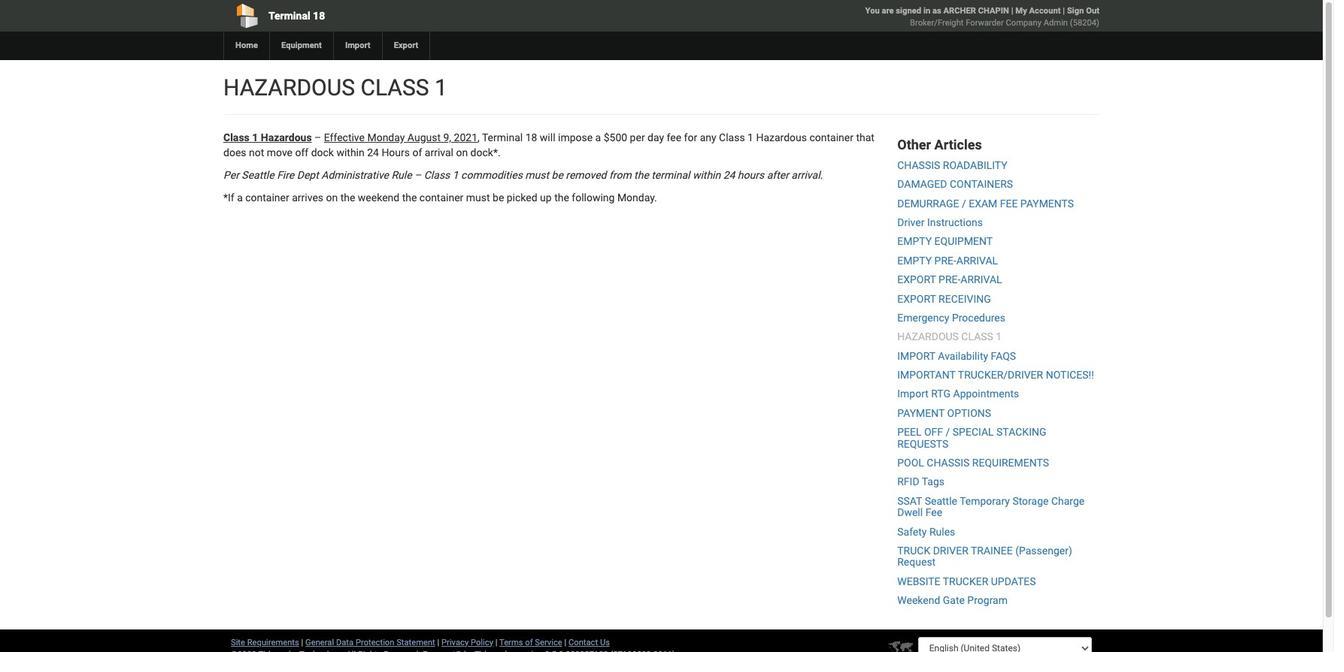 Task type: describe. For each thing, give the bounding box(es) containing it.
terminal inside , terminal 18 will impose a $500 per day fee for any class 1 hazardous container that does not move off dock within 24 hours of arrival on dock*.
[[482, 132, 523, 144]]

(58204)
[[1070, 18, 1099, 28]]

equipment
[[281, 41, 322, 50]]

ssat
[[897, 495, 922, 508]]

,
[[478, 132, 480, 144]]

1 up *if a container arrives on the weekend the container must be picked up the following monday.
[[453, 169, 458, 181]]

terminal 18
[[268, 10, 325, 22]]

dock
[[311, 147, 334, 159]]

1 vertical spatial pre-
[[939, 274, 961, 286]]

hours
[[382, 147, 410, 159]]

9,
[[443, 132, 451, 144]]

18 inside terminal 18 link
[[313, 10, 325, 22]]

demurrage / exam fee payments link
[[897, 197, 1074, 210]]

for
[[684, 132, 697, 144]]

hours
[[738, 169, 764, 181]]

0 horizontal spatial be
[[493, 192, 504, 204]]

truck
[[897, 545, 930, 557]]

appointments
[[953, 388, 1019, 400]]

driver
[[933, 545, 968, 557]]

1 vertical spatial of
[[525, 638, 533, 648]]

per seattle fire dept administrative rule – class 1 commodities must be removed from the terminal within 24 hours after arrival.
[[223, 169, 823, 181]]

1 horizontal spatial must
[[525, 169, 549, 181]]

2 export from the top
[[897, 293, 936, 305]]

monday
[[367, 132, 405, 144]]

1 horizontal spatial within
[[693, 169, 721, 181]]

contact
[[569, 638, 598, 648]]

gate
[[943, 595, 965, 607]]

other articles chassis roadability damaged containers demurrage / exam fee payments driver instructions empty equipment empty pre-arrival export pre-arrival export receiving emergency procedures hazardous class 1 import availability faqs important trucker/driver notices!! import rtg appointments payment options peel off / special stacking requests pool chassis requirements rfid tags ssat seattle temporary storage charge dwell fee safety rules truck driver trainee (passenger) request website trucker updates weekend gate program
[[897, 137, 1094, 607]]

0 vertical spatial import
[[345, 41, 370, 50]]

company
[[1006, 18, 1042, 28]]

following
[[572, 192, 615, 204]]

rules
[[929, 526, 955, 538]]

does
[[223, 147, 246, 159]]

0 horizontal spatial hazardous
[[223, 74, 355, 101]]

effective
[[324, 132, 365, 144]]

1 horizontal spatial 24
[[723, 169, 735, 181]]

2021
[[454, 132, 478, 144]]

the down rule
[[402, 192, 417, 204]]

receiving
[[939, 293, 991, 305]]

rule
[[391, 169, 412, 181]]

important
[[897, 369, 956, 381]]

of inside , terminal 18 will impose a $500 per day fee for any class 1 hazardous container that does not move off dock within 24 hours of arrival on dock*.
[[412, 147, 422, 159]]

any
[[700, 132, 716, 144]]

from
[[609, 169, 631, 181]]

1 vertical spatial arrival
[[961, 274, 1002, 286]]

chassis roadability link
[[897, 159, 1008, 171]]

safety rules link
[[897, 526, 955, 538]]

dwell
[[897, 507, 923, 519]]

class inside , terminal 18 will impose a $500 per day fee for any class 1 hazardous container that does not move off dock within 24 hours of arrival on dock*.
[[719, 132, 745, 144]]

picked
[[507, 192, 537, 204]]

arrival
[[425, 147, 453, 159]]

| right policy
[[495, 638, 497, 648]]

| left the general on the bottom left
[[301, 638, 303, 648]]

0 vertical spatial be
[[552, 169, 563, 181]]

will
[[540, 132, 555, 144]]

arrival.
[[791, 169, 823, 181]]

fee
[[667, 132, 681, 144]]

containers
[[950, 178, 1013, 190]]

important trucker/driver notices!! link
[[897, 369, 1094, 381]]

the right up
[[554, 192, 569, 204]]

truck driver trainee (passenger) request link
[[897, 545, 1072, 569]]

equipment link
[[269, 32, 333, 60]]

you
[[865, 6, 880, 16]]

articles
[[935, 137, 982, 153]]

privacy policy link
[[441, 638, 493, 648]]

*if
[[223, 192, 234, 204]]

1 horizontal spatial /
[[962, 197, 966, 210]]

, terminal 18 will impose a $500 per day fee for any class 1 hazardous container that does not move off dock within 24 hours of arrival on dock*.
[[223, 132, 875, 159]]

pool
[[897, 457, 924, 469]]

tags
[[922, 476, 945, 488]]

monday.
[[617, 192, 657, 204]]

$500
[[604, 132, 627, 144]]

1 horizontal spatial class
[[424, 169, 450, 181]]

rfid
[[897, 476, 919, 488]]

1 inside , terminal 18 will impose a $500 per day fee for any class 1 hazardous container that does not move off dock within 24 hours of arrival on dock*.
[[748, 132, 754, 144]]

policy
[[471, 638, 493, 648]]

as
[[933, 6, 941, 16]]

| right service
[[564, 638, 566, 648]]

data
[[336, 638, 354, 648]]

import rtg appointments link
[[897, 388, 1019, 400]]

us
[[600, 638, 610, 648]]

1 up 9,
[[435, 74, 447, 101]]

a inside , terminal 18 will impose a $500 per day fee for any class 1 hazardous container that does not move off dock within 24 hours of arrival on dock*.
[[595, 132, 601, 144]]

admin
[[1044, 18, 1068, 28]]

peel
[[897, 427, 922, 439]]

0 vertical spatial –
[[314, 132, 321, 144]]

| left privacy
[[437, 638, 439, 648]]

protection
[[356, 638, 394, 648]]

administrative
[[321, 169, 389, 181]]

damaged containers link
[[897, 178, 1013, 190]]

weekend gate program link
[[897, 595, 1008, 607]]

(passenger)
[[1015, 545, 1072, 557]]

container inside , terminal 18 will impose a $500 per day fee for any class 1 hazardous container that does not move off dock within 24 hours of arrival on dock*.
[[810, 132, 854, 144]]

0 horizontal spatial container
[[245, 192, 289, 204]]

storage
[[1013, 495, 1049, 508]]

terminal 18 link
[[223, 0, 575, 32]]

0 vertical spatial arrival
[[957, 255, 998, 267]]

driver
[[897, 217, 925, 229]]

import link
[[333, 32, 382, 60]]

1 horizontal spatial container
[[420, 192, 464, 204]]

stacking
[[997, 427, 1046, 439]]

emergency
[[897, 312, 949, 324]]

special
[[953, 427, 994, 439]]

the down 'administrative'
[[340, 192, 355, 204]]

rfid tags link
[[897, 476, 945, 488]]



Task type: locate. For each thing, give the bounding box(es) containing it.
1 vertical spatial hazardous
[[897, 331, 959, 343]]

terms of service link
[[499, 638, 562, 648]]

chassis
[[897, 159, 940, 171], [927, 457, 970, 469]]

1 horizontal spatial class
[[961, 331, 993, 343]]

on down "2021"
[[456, 147, 468, 159]]

0 vertical spatial seattle
[[242, 169, 274, 181]]

class
[[223, 132, 250, 144], [719, 132, 745, 144], [424, 169, 450, 181]]

0 horizontal spatial must
[[466, 192, 490, 204]]

within right terminal
[[693, 169, 721, 181]]

0 horizontal spatial /
[[946, 427, 950, 439]]

terms
[[499, 638, 523, 648]]

chassis up tags
[[927, 457, 970, 469]]

empty down empty equipment link
[[897, 255, 932, 267]]

1 inside other articles chassis roadability damaged containers demurrage / exam fee payments driver instructions empty equipment empty pre-arrival export pre-arrival export receiving emergency procedures hazardous class 1 import availability faqs important trucker/driver notices!! import rtg appointments payment options peel off / special stacking requests pool chassis requirements rfid tags ssat seattle temporary storage charge dwell fee safety rules truck driver trainee (passenger) request website trucker updates weekend gate program
[[996, 331, 1002, 343]]

privacy
[[441, 638, 469, 648]]

0 vertical spatial chassis
[[897, 159, 940, 171]]

export
[[897, 274, 936, 286], [897, 293, 936, 305]]

0 horizontal spatial terminal
[[268, 10, 310, 22]]

1 horizontal spatial be
[[552, 169, 563, 181]]

seattle down tags
[[925, 495, 957, 508]]

program
[[967, 595, 1008, 607]]

signed
[[896, 6, 921, 16]]

roadability
[[943, 159, 1008, 171]]

class right any
[[719, 132, 745, 144]]

0 horizontal spatial 24
[[367, 147, 379, 159]]

1 empty from the top
[[897, 236, 932, 248]]

class 1 hazardous – effective monday august 9, 2021
[[223, 132, 478, 144]]

hazardous up after
[[756, 132, 807, 144]]

seattle inside other articles chassis roadability damaged containers demurrage / exam fee payments driver instructions empty equipment empty pre-arrival export pre-arrival export receiving emergency procedures hazardous class 1 import availability faqs important trucker/driver notices!! import rtg appointments payment options peel off / special stacking requests pool chassis requirements rfid tags ssat seattle temporary storage charge dwell fee safety rules truck driver trainee (passenger) request website trucker updates weekend gate program
[[925, 495, 957, 508]]

empty down driver
[[897, 236, 932, 248]]

chapin
[[978, 6, 1009, 16]]

import up payment
[[897, 388, 929, 400]]

commodities
[[461, 169, 523, 181]]

driver instructions link
[[897, 217, 983, 229]]

0 horizontal spatial a
[[237, 192, 243, 204]]

general data protection statement link
[[305, 638, 435, 648]]

request
[[897, 557, 936, 569]]

/ left exam
[[962, 197, 966, 210]]

hazardous inside other articles chassis roadability damaged containers demurrage / exam fee payments driver instructions empty equipment empty pre-arrival export pre-arrival export receiving emergency procedures hazardous class 1 import availability faqs important trucker/driver notices!! import rtg appointments payment options peel off / special stacking requests pool chassis requirements rfid tags ssat seattle temporary storage charge dwell fee safety rules truck driver trainee (passenger) request website trucker updates weekend gate program
[[897, 331, 959, 343]]

export
[[394, 41, 418, 50]]

in
[[923, 6, 930, 16]]

24
[[367, 147, 379, 159], [723, 169, 735, 181]]

payments
[[1020, 197, 1074, 210]]

removed
[[566, 169, 607, 181]]

0 vertical spatial 18
[[313, 10, 325, 22]]

arrives
[[292, 192, 323, 204]]

peel off / special stacking requests link
[[897, 427, 1046, 450]]

within
[[336, 147, 365, 159], [693, 169, 721, 181]]

of down the august
[[412, 147, 422, 159]]

0 horizontal spatial of
[[412, 147, 422, 159]]

must up up
[[525, 169, 549, 181]]

0 horizontal spatial within
[[336, 147, 365, 159]]

availability
[[938, 350, 988, 362]]

hazardous inside , terminal 18 will impose a $500 per day fee for any class 1 hazardous container that does not move off dock within 24 hours of arrival on dock*.
[[756, 132, 807, 144]]

trucker/driver
[[958, 369, 1043, 381]]

class down export link
[[361, 74, 429, 101]]

0 vertical spatial on
[[456, 147, 468, 159]]

within inside , terminal 18 will impose a $500 per day fee for any class 1 hazardous container that does not move off dock within 24 hours of arrival on dock*.
[[336, 147, 365, 159]]

1 vertical spatial terminal
[[482, 132, 523, 144]]

import availability faqs link
[[897, 350, 1016, 362]]

0 horizontal spatial hazardous
[[261, 132, 312, 144]]

a right *if
[[237, 192, 243, 204]]

0 vertical spatial must
[[525, 169, 549, 181]]

instructions
[[927, 217, 983, 229]]

/ right off
[[946, 427, 950, 439]]

1 vertical spatial export
[[897, 293, 936, 305]]

/
[[962, 197, 966, 210], [946, 427, 950, 439]]

requirements
[[972, 457, 1049, 469]]

export up export receiving link
[[897, 274, 936, 286]]

24 inside , terminal 18 will impose a $500 per day fee for any class 1 hazardous container that does not move off dock within 24 hours of arrival on dock*.
[[367, 147, 379, 159]]

1 horizontal spatial terminal
[[482, 132, 523, 144]]

weekend
[[897, 595, 940, 607]]

0 horizontal spatial on
[[326, 192, 338, 204]]

1 vertical spatial seattle
[[925, 495, 957, 508]]

requirements
[[247, 638, 299, 648]]

the right from
[[634, 169, 649, 181]]

demurrage
[[897, 197, 959, 210]]

0 vertical spatial export
[[897, 274, 936, 286]]

1
[[435, 74, 447, 101], [252, 132, 258, 144], [748, 132, 754, 144], [453, 169, 458, 181], [996, 331, 1002, 343]]

container left that
[[810, 132, 854, 144]]

2 empty from the top
[[897, 255, 932, 267]]

1 horizontal spatial seattle
[[925, 495, 957, 508]]

1 vertical spatial on
[[326, 192, 338, 204]]

| left sign
[[1063, 6, 1065, 16]]

class down procedures
[[961, 331, 993, 343]]

within down class 1 hazardous – effective monday august 9, 2021
[[336, 147, 365, 159]]

| left my
[[1011, 6, 1013, 16]]

0 horizontal spatial 18
[[313, 10, 325, 22]]

trucker
[[943, 576, 988, 588]]

18 up equipment
[[313, 10, 325, 22]]

payment
[[897, 408, 945, 420]]

1 horizontal spatial –
[[414, 169, 421, 181]]

import up the hazardous class 1
[[345, 41, 370, 50]]

1 vertical spatial chassis
[[927, 457, 970, 469]]

fee
[[1000, 197, 1018, 210]]

1 up not
[[252, 132, 258, 144]]

a left $500
[[595, 132, 601, 144]]

– up dock
[[314, 132, 321, 144]]

0 vertical spatial pre-
[[935, 255, 957, 267]]

my
[[1016, 6, 1027, 16]]

be down commodities
[[493, 192, 504, 204]]

empty pre-arrival link
[[897, 255, 998, 267]]

pre- down empty equipment link
[[935, 255, 957, 267]]

damaged
[[897, 178, 947, 190]]

0 vertical spatial terminal
[[268, 10, 310, 22]]

website trucker updates link
[[897, 576, 1036, 588]]

hazardous down equipment link
[[223, 74, 355, 101]]

0 vertical spatial empty
[[897, 236, 932, 248]]

arrival down equipment on the right top
[[957, 255, 998, 267]]

2 horizontal spatial class
[[719, 132, 745, 144]]

requests
[[897, 438, 949, 450]]

move
[[267, 147, 293, 159]]

arrival up receiving
[[961, 274, 1002, 286]]

1 horizontal spatial 18
[[525, 132, 537, 144]]

0 vertical spatial within
[[336, 147, 365, 159]]

ssat seattle temporary storage charge dwell fee link
[[897, 495, 1085, 519]]

2 hazardous from the left
[[756, 132, 807, 144]]

site
[[231, 638, 245, 648]]

impose
[[558, 132, 593, 144]]

1 vertical spatial within
[[693, 169, 721, 181]]

dock*.
[[470, 147, 501, 159]]

hazardous down emergency
[[897, 331, 959, 343]]

terminal up dock*.
[[482, 132, 523, 144]]

container
[[810, 132, 854, 144], [245, 192, 289, 204], [420, 192, 464, 204]]

you are signed in as archer chapin | my account | sign out broker/freight forwarder company admin (58204)
[[865, 6, 1099, 28]]

18
[[313, 10, 325, 22], [525, 132, 537, 144]]

24 left hours
[[723, 169, 735, 181]]

1 vertical spatial 24
[[723, 169, 735, 181]]

0 vertical spatial class
[[361, 74, 429, 101]]

1 vertical spatial –
[[414, 169, 421, 181]]

hazardous
[[223, 74, 355, 101], [897, 331, 959, 343]]

0 vertical spatial /
[[962, 197, 966, 210]]

export link
[[382, 32, 430, 60]]

0 vertical spatial 24
[[367, 147, 379, 159]]

1 hazardous from the left
[[261, 132, 312, 144]]

18 inside , terminal 18 will impose a $500 per day fee for any class 1 hazardous container that does not move off dock within 24 hours of arrival on dock*.
[[525, 132, 537, 144]]

1 horizontal spatial of
[[525, 638, 533, 648]]

statement
[[396, 638, 435, 648]]

1 vertical spatial class
[[961, 331, 993, 343]]

forwarder
[[966, 18, 1004, 28]]

1 vertical spatial must
[[466, 192, 490, 204]]

class inside other articles chassis roadability damaged containers demurrage / exam fee payments driver instructions empty equipment empty pre-arrival export pre-arrival export receiving emergency procedures hazardous class 1 import availability faqs important trucker/driver notices!! import rtg appointments payment options peel off / special stacking requests pool chassis requirements rfid tags ssat seattle temporary storage charge dwell fee safety rules truck driver trainee (passenger) request website trucker updates weekend gate program
[[961, 331, 993, 343]]

class up the does
[[223, 132, 250, 144]]

container down fire
[[245, 192, 289, 204]]

0 horizontal spatial import
[[345, 41, 370, 50]]

be
[[552, 169, 563, 181], [493, 192, 504, 204]]

1 horizontal spatial on
[[456, 147, 468, 159]]

– right rule
[[414, 169, 421, 181]]

0 horizontal spatial class
[[361, 74, 429, 101]]

1 vertical spatial be
[[493, 192, 504, 204]]

my account link
[[1016, 6, 1061, 16]]

sign
[[1067, 6, 1084, 16]]

seattle
[[242, 169, 274, 181], [925, 495, 957, 508]]

1 vertical spatial import
[[897, 388, 929, 400]]

are
[[882, 6, 894, 16]]

hazardous up move
[[261, 132, 312, 144]]

0 vertical spatial hazardous
[[223, 74, 355, 101]]

equipment
[[935, 236, 993, 248]]

out
[[1086, 6, 1099, 16]]

1 up faqs
[[996, 331, 1002, 343]]

*if a container arrives on the weekend the container must be picked up the following monday.
[[223, 192, 657, 204]]

be up up
[[552, 169, 563, 181]]

export receiving link
[[897, 293, 991, 305]]

on inside , terminal 18 will impose a $500 per day fee for any class 1 hazardous container that does not move off dock within 24 hours of arrival on dock*.
[[456, 147, 468, 159]]

pre- down empty pre-arrival link
[[939, 274, 961, 286]]

must down commodities
[[466, 192, 490, 204]]

export up emergency
[[897, 293, 936, 305]]

contact us link
[[569, 638, 610, 648]]

arrival
[[957, 255, 998, 267], [961, 274, 1002, 286]]

import
[[897, 350, 935, 362]]

18 left the will
[[525, 132, 537, 144]]

0 horizontal spatial class
[[223, 132, 250, 144]]

pre-
[[935, 255, 957, 267], [939, 274, 961, 286]]

0 horizontal spatial –
[[314, 132, 321, 144]]

1 horizontal spatial a
[[595, 132, 601, 144]]

0 vertical spatial of
[[412, 147, 422, 159]]

1 vertical spatial a
[[237, 192, 243, 204]]

1 vertical spatial 18
[[525, 132, 537, 144]]

1 export from the top
[[897, 274, 936, 286]]

seattle down not
[[242, 169, 274, 181]]

container down arrival
[[420, 192, 464, 204]]

off
[[924, 427, 943, 439]]

archer
[[943, 6, 976, 16]]

that
[[856, 132, 875, 144]]

24 down monday
[[367, 147, 379, 159]]

1 horizontal spatial import
[[897, 388, 929, 400]]

notices!!
[[1046, 369, 1094, 381]]

1 horizontal spatial hazardous
[[897, 331, 959, 343]]

chassis up damaged
[[897, 159, 940, 171]]

after
[[767, 169, 789, 181]]

0 vertical spatial a
[[595, 132, 601, 144]]

1 up hours
[[748, 132, 754, 144]]

2 horizontal spatial container
[[810, 132, 854, 144]]

class down arrival
[[424, 169, 450, 181]]

0 horizontal spatial seattle
[[242, 169, 274, 181]]

safety
[[897, 526, 927, 538]]

terminal up equipment
[[268, 10, 310, 22]]

1 horizontal spatial hazardous
[[756, 132, 807, 144]]

updates
[[991, 576, 1036, 588]]

site requirements link
[[231, 638, 299, 648]]

of right terms
[[525, 638, 533, 648]]

import inside other articles chassis roadability damaged containers demurrage / exam fee payments driver instructions empty equipment empty pre-arrival export pre-arrival export receiving emergency procedures hazardous class 1 import availability faqs important trucker/driver notices!! import rtg appointments payment options peel off / special stacking requests pool chassis requirements rfid tags ssat seattle temporary storage charge dwell fee safety rules truck driver trainee (passenger) request website trucker updates weekend gate program
[[897, 388, 929, 400]]

options
[[947, 408, 991, 420]]

1 vertical spatial empty
[[897, 255, 932, 267]]

on right 'arrives'
[[326, 192, 338, 204]]

account
[[1029, 6, 1061, 16]]

rtg
[[931, 388, 951, 400]]

1 vertical spatial /
[[946, 427, 950, 439]]



Task type: vqa. For each thing, say whether or not it's contained in the screenshot.
the August at top left
yes



